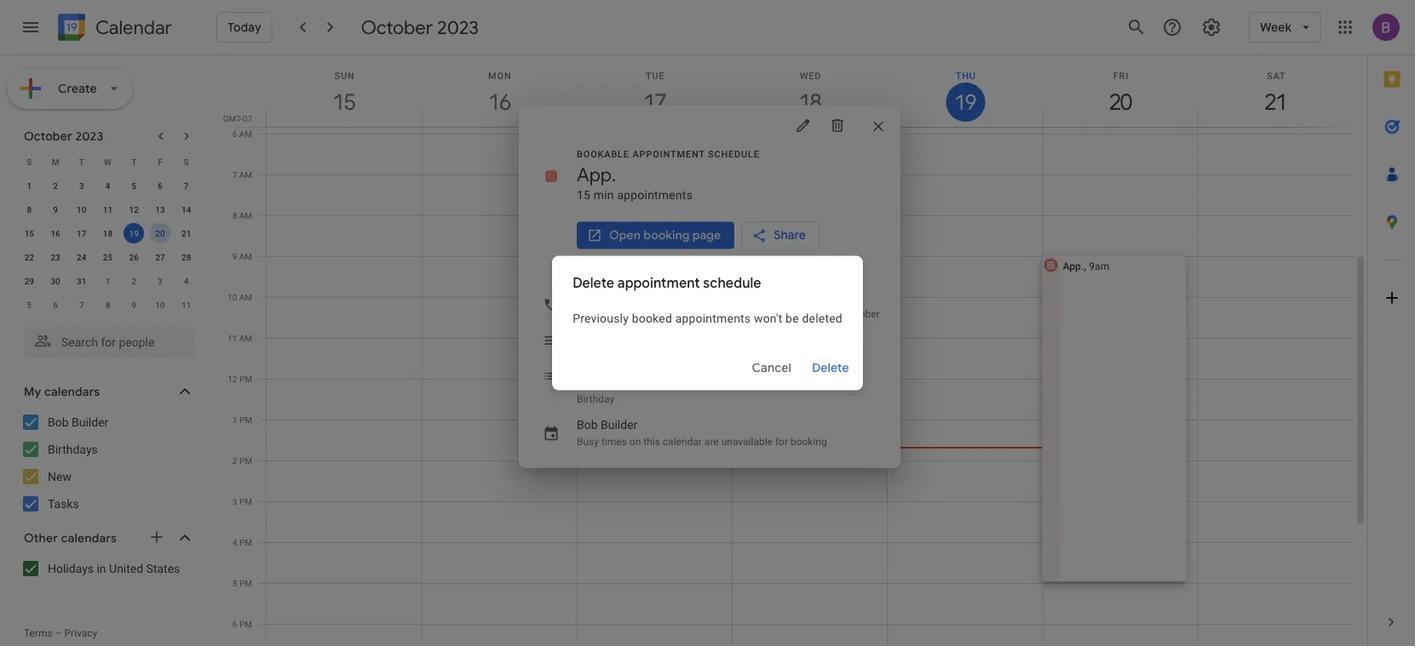 Task type: describe. For each thing, give the bounding box(es) containing it.
bob builder busy times on this calendar are unavailable for booking
[[577, 418, 827, 448]]

pm for 1 pm
[[239, 415, 252, 425]]

12 pm
[[228, 374, 252, 384]]

am for 10 am
[[239, 292, 252, 302]]

row containing 5
[[16, 293, 199, 317]]

2 s from the left
[[184, 157, 189, 167]]

9 for 9 am
[[232, 251, 237, 262]]

main drawer image
[[20, 17, 41, 37]]

birthdays
[[48, 443, 98, 457]]

share
[[774, 228, 806, 243]]

delete button
[[805, 353, 856, 384]]

my calendars list
[[3, 409, 211, 518]]

november 1 element
[[98, 271, 118, 291]]

delete appointment schedule
[[573, 275, 761, 292]]

24
[[77, 252, 86, 262]]

18
[[103, 228, 113, 239]]

pm for 6 pm
[[239, 619, 252, 630]]

appointment inside phone call the person making the appointment will provide the phone number
[[683, 308, 741, 320]]

30
[[51, 276, 60, 286]]

19 cell
[[121, 222, 147, 245]]

cancel button
[[745, 353, 799, 384]]

november 4 element
[[176, 271, 197, 291]]

15 min appointments
[[577, 188, 693, 202]]

appointment for bookable
[[633, 149, 705, 160]]

booking inside bob builder busy times on this calendar are unavailable for booking
[[791, 436, 827, 448]]

are
[[705, 436, 719, 448]]

see
[[577, 257, 598, 272]]

0 horizontal spatial october 2023
[[24, 129, 103, 144]]

6 for november 6 element
[[53, 300, 58, 310]]

22 element
[[19, 247, 39, 268]]

5 for 5 pm
[[233, 579, 237, 589]]

3 · from the left
[[755, 378, 758, 390]]

row containing s
[[16, 150, 199, 174]]

cancel
[[752, 361, 792, 376]]

today button
[[216, 12, 272, 43]]

open booking page
[[609, 228, 721, 243]]

f
[[158, 157, 162, 167]]

1 column header from the left
[[266, 55, 422, 127]]

11 for 11 am
[[228, 333, 237, 343]]

21
[[181, 228, 191, 239]]

builder for bob builder
[[72, 415, 108, 429]]

row containing 8
[[16, 198, 199, 222]]

0 vertical spatial 9
[[53, 205, 58, 215]]

1 vertical spatial 7
[[184, 181, 189, 191]]

13 element
[[150, 199, 170, 220]]

23 element
[[45, 247, 66, 268]]

5 for the november 5 element
[[27, 300, 32, 310]]

pm for 5 pm
[[239, 579, 252, 589]]

november 10 element
[[150, 295, 170, 315]]

9 am
[[232, 251, 252, 262]]

gmt-07
[[223, 113, 252, 124]]

be
[[786, 312, 799, 326]]

pm for 2 pm
[[239, 456, 252, 466]]

4 column header from the left
[[732, 55, 888, 127]]

10 am
[[228, 292, 252, 302]]

11 for november 11 'element' on the left
[[181, 300, 191, 310]]

0 horizontal spatial 1
[[27, 181, 32, 191]]

pages
[[696, 257, 730, 272]]

1 vertical spatial 2023
[[75, 129, 103, 144]]

all
[[601, 257, 614, 272]]

phone inside phone call the person making the appointment will provide the phone number
[[577, 291, 611, 305]]

november 3 element
[[150, 271, 170, 291]]

25 element
[[98, 247, 118, 268]]

1 horizontal spatial october 2023
[[361, 15, 479, 39]]

first
[[577, 378, 597, 390]]

won't
[[754, 312, 783, 326]]

29 element
[[19, 271, 39, 291]]

this
[[644, 436, 660, 448]]

unavailable
[[721, 436, 773, 448]]

3 pm
[[233, 497, 252, 507]]

november 11 element
[[176, 295, 197, 315]]

calendars for my calendars
[[44, 385, 100, 399]]

31 element
[[71, 271, 92, 291]]

13
[[155, 205, 165, 215]]

0 vertical spatial october
[[361, 15, 433, 39]]

24 element
[[71, 247, 92, 268]]

on
[[630, 436, 641, 448]]

email
[[688, 378, 714, 390]]

bookable
[[577, 149, 630, 160]]

20 element
[[150, 223, 170, 244]]

28 element
[[176, 247, 197, 268]]

10 element
[[71, 199, 92, 220]]

phone call the person making the appointment will provide the phone number
[[577, 291, 880, 320]]

calendars for other calendars
[[61, 531, 117, 546]]

booked
[[632, 312, 672, 326]]

row group containing 1
[[16, 174, 199, 317]]

15 for 15
[[24, 228, 34, 239]]

calendar heading
[[92, 16, 172, 40]]

27
[[155, 252, 165, 262]]

6 for 6 pm
[[233, 619, 237, 630]]

app. for app.
[[577, 163, 616, 187]]

1 horizontal spatial 2023
[[437, 15, 479, 39]]

last
[[633, 378, 653, 390]]

22
[[24, 252, 34, 262]]

your
[[617, 257, 643, 272]]

6 column header from the left
[[1043, 55, 1199, 127]]

2 · from the left
[[683, 378, 686, 390]]

number inside phone call the person making the appointment will provide the phone number
[[845, 308, 880, 320]]

in
[[97, 562, 106, 576]]

my
[[24, 385, 41, 399]]

delete appointment schedule heading
[[573, 273, 843, 294]]

07
[[243, 113, 252, 124]]

other calendars button
[[3, 525, 211, 552]]

the
[[577, 308, 594, 320]]

bob builder
[[48, 415, 108, 429]]

16
[[51, 228, 60, 239]]

17 element
[[71, 223, 92, 244]]

8 am
[[232, 210, 252, 221]]

november 2 element
[[124, 271, 144, 291]]

28
[[181, 252, 191, 262]]

delete appointment schedule dialog
[[552, 256, 863, 391]]

5 pm
[[233, 579, 252, 589]]

bookable appointment schedule
[[577, 149, 760, 160]]

0 vertical spatial 3
[[79, 181, 84, 191]]

my calendars
[[24, 385, 100, 399]]

open
[[609, 228, 641, 243]]

times
[[602, 436, 627, 448]]

1 vertical spatial booking
[[646, 257, 693, 272]]

w
[[104, 157, 112, 167]]

terms link
[[24, 628, 53, 640]]

12 for 12 pm
[[228, 374, 237, 384]]

share button
[[742, 222, 820, 249]]

11 am
[[228, 333, 252, 343]]

19, today element
[[124, 223, 144, 244]]

schedule for bookable appointment schedule
[[708, 149, 760, 160]]

30 element
[[45, 271, 66, 291]]

phone inside first name · last name · email address · phone number birthday
[[760, 378, 789, 390]]

26 element
[[124, 247, 144, 268]]

18 element
[[98, 223, 118, 244]]

other
[[24, 531, 58, 546]]

29
[[24, 276, 34, 286]]

am for 9 am
[[239, 251, 252, 262]]

person
[[597, 308, 628, 320]]

15 element
[[19, 223, 39, 244]]

calendar
[[95, 16, 172, 40]]

busy
[[577, 436, 599, 448]]

calendar element
[[55, 10, 172, 48]]



Task type: locate. For each thing, give the bounding box(es) containing it.
deleted
[[802, 312, 843, 326]]

11 inside 'element'
[[181, 300, 191, 310]]

11
[[103, 205, 113, 215], [181, 300, 191, 310], [228, 333, 237, 343]]

6 pm from the top
[[239, 579, 252, 589]]

schedule for delete appointment schedule
[[703, 275, 761, 292]]

booking
[[644, 228, 690, 243], [646, 257, 693, 272], [791, 436, 827, 448]]

app. heading
[[577, 163, 616, 187]]

appointment inside heading
[[618, 275, 700, 292]]

call
[[614, 291, 632, 305]]

16 element
[[45, 223, 66, 244]]

1 vertical spatial number
[[792, 378, 827, 390]]

min
[[594, 188, 614, 202]]

2 for 2 pm
[[233, 456, 237, 466]]

1 vertical spatial 4
[[184, 276, 189, 286]]

3 am from the top
[[239, 210, 252, 221]]

bob inside my calendars list
[[48, 415, 69, 429]]

5 pm from the top
[[239, 538, 252, 548]]

15 inside row
[[24, 228, 34, 239]]

0 horizontal spatial 2023
[[75, 129, 103, 144]]

1 pm from the top
[[239, 374, 252, 384]]

1 horizontal spatial 9
[[132, 300, 136, 310]]

5 row from the top
[[16, 245, 199, 269]]

6 row from the top
[[16, 269, 199, 293]]

3 up the '10' element
[[79, 181, 84, 191]]

1 vertical spatial schedule
[[703, 275, 761, 292]]

privacy link
[[64, 628, 97, 640]]

12 up the '19'
[[129, 205, 139, 215]]

0 horizontal spatial the
[[667, 308, 681, 320]]

calendars inside dropdown button
[[61, 531, 117, 546]]

2 horizontal spatial 2
[[233, 456, 237, 466]]

bob for bob builder busy times on this calendar are unavailable for booking
[[577, 418, 598, 432]]

14 element
[[176, 199, 197, 220]]

6 down gmt-
[[232, 129, 237, 139]]

delete inside delete appointment schedule heading
[[573, 275, 614, 292]]

1 vertical spatial calendars
[[61, 531, 117, 546]]

11 up "18"
[[103, 205, 113, 215]]

7 for 7 am
[[232, 170, 237, 180]]

0 horizontal spatial builder
[[72, 415, 108, 429]]

4 row from the top
[[16, 222, 199, 245]]

5 column header from the left
[[887, 55, 1043, 127]]

9 for november 9 element
[[132, 300, 136, 310]]

november 8 element
[[98, 295, 118, 315]]

27 element
[[150, 247, 170, 268]]

row up 25 element
[[16, 222, 199, 245]]

2
[[53, 181, 58, 191], [132, 276, 136, 286], [233, 456, 237, 466]]

pm up the 1 pm
[[239, 374, 252, 384]]

am up 12 pm
[[239, 333, 252, 343]]

5 am from the top
[[239, 292, 252, 302]]

pm up 2 pm
[[239, 415, 252, 425]]

0 vertical spatial 5
[[132, 181, 136, 191]]

0 vertical spatial 1
[[27, 181, 32, 191]]

11 element
[[98, 199, 118, 220]]

5 inside grid
[[233, 579, 237, 589]]

am down 8 am
[[239, 251, 252, 262]]

tab list
[[1368, 55, 1415, 599]]

1 down 12 pm
[[233, 415, 237, 425]]

calendars
[[44, 385, 100, 399], [61, 531, 117, 546]]

2 horizontal spatial 5
[[233, 579, 237, 589]]

3 up 4 pm
[[233, 497, 237, 507]]

2 horizontal spatial 4
[[233, 538, 237, 548]]

6 am
[[232, 129, 252, 139]]

15 left min
[[577, 188, 591, 202]]

6
[[232, 129, 237, 139], [158, 181, 163, 191], [53, 300, 58, 310], [233, 619, 237, 630]]

booking up see all your booking pages
[[644, 228, 690, 243]]

app. up min
[[577, 163, 616, 187]]

appointments down delete appointment schedule heading
[[675, 312, 751, 326]]

10 for 10 am
[[228, 292, 237, 302]]

1 s from the left
[[27, 157, 32, 167]]

0 vertical spatial 2023
[[437, 15, 479, 39]]

pm down the 1 pm
[[239, 456, 252, 466]]

4 pm from the top
[[239, 497, 252, 507]]

0 vertical spatial schedule
[[708, 149, 760, 160]]

2 horizontal spatial 9
[[232, 251, 237, 262]]

t
[[79, 157, 84, 167], [131, 157, 137, 167]]

app. for app. , 9am
[[1063, 260, 1084, 272]]

0 horizontal spatial 7
[[79, 300, 84, 310]]

pm down 5 pm
[[239, 619, 252, 630]]

holidays
[[48, 562, 94, 576]]

see all your booking pages
[[577, 257, 730, 272]]

pm for 4 pm
[[239, 538, 252, 548]]

2 inside 'element'
[[132, 276, 136, 286]]

birthday
[[577, 393, 615, 405]]

2 pm
[[233, 456, 252, 466]]

2 the from the left
[[797, 308, 812, 320]]

0 vertical spatial calendars
[[44, 385, 100, 399]]

7 for november 7 element at the left top of the page
[[79, 300, 84, 310]]

new
[[48, 470, 72, 484]]

–
[[55, 628, 62, 640]]

1 name from the left
[[600, 378, 625, 390]]

appointment
[[633, 149, 705, 160], [618, 275, 700, 292], [683, 308, 741, 320]]

1 vertical spatial 1
[[105, 276, 110, 286]]

2 horizontal spatial 8
[[232, 210, 237, 221]]

the
[[667, 308, 681, 320], [797, 308, 812, 320]]

0 vertical spatial appointment
[[633, 149, 705, 160]]

am for 7 am
[[239, 170, 252, 180]]

november 9 element
[[124, 295, 144, 315]]

row up 11 element
[[16, 150, 199, 174]]

9 down november 2 'element'
[[132, 300, 136, 310]]

builder inside my calendars list
[[72, 415, 108, 429]]

previously
[[573, 312, 629, 326]]

app. inside grid
[[1063, 260, 1084, 272]]

calendars up bob builder
[[44, 385, 100, 399]]

2 up 3 pm
[[233, 456, 237, 466]]

privacy
[[64, 628, 97, 640]]

6 down "30" element
[[53, 300, 58, 310]]

7 inside grid
[[232, 170, 237, 180]]

booking up delete appointment schedule
[[646, 257, 693, 272]]

address
[[716, 378, 753, 390]]

10 for the '10' element
[[77, 205, 86, 215]]

1 horizontal spatial delete
[[812, 361, 849, 376]]

name right last at the left of the page
[[655, 378, 681, 390]]

2 up november 9 element
[[132, 276, 136, 286]]

row containing 15
[[16, 222, 199, 245]]

appointment down delete appointment schedule heading
[[683, 308, 741, 320]]

9 inside grid
[[232, 251, 237, 262]]

row up 18 element
[[16, 198, 199, 222]]

0 horizontal spatial 2
[[53, 181, 58, 191]]

grid
[[218, 55, 1368, 647]]

today
[[228, 20, 261, 35]]

bob inside bob builder busy times on this calendar are unavailable for booking
[[577, 418, 598, 432]]

9 inside november 9 element
[[132, 300, 136, 310]]

terms
[[24, 628, 53, 640]]

4 for 4 pm
[[233, 538, 237, 548]]

builder inside bob builder busy times on this calendar are unavailable for booking
[[601, 418, 638, 432]]

2 column header from the left
[[421, 55, 577, 127]]

3 for november 3 element
[[158, 276, 163, 286]]

0 horizontal spatial 3
[[79, 181, 84, 191]]

4 up 11 element
[[105, 181, 110, 191]]

1 horizontal spatial 1
[[105, 276, 110, 286]]

None search field
[[0, 320, 211, 358]]

appointments for min
[[617, 188, 693, 202]]

6 pm
[[233, 619, 252, 630]]

appointment up 15 min appointments
[[633, 149, 705, 160]]

8 up 15 element on the left top of the page
[[27, 205, 32, 215]]

1 horizontal spatial t
[[131, 157, 137, 167]]

4 am from the top
[[239, 251, 252, 262]]

builder for bob builder busy times on this calendar are unavailable for booking
[[601, 418, 638, 432]]

2 t from the left
[[131, 157, 137, 167]]

2 horizontal spatial 7
[[232, 170, 237, 180]]

app. left 9am
[[1063, 260, 1084, 272]]

5 inside the november 5 element
[[27, 300, 32, 310]]

1 vertical spatial 9
[[232, 251, 237, 262]]

1 for 1 pm
[[233, 415, 237, 425]]

the left phone
[[797, 308, 812, 320]]

0 vertical spatial october 2023
[[361, 15, 479, 39]]

calendar
[[663, 436, 702, 448]]

number down deleted
[[792, 378, 827, 390]]

1 up 15 element on the left top of the page
[[27, 181, 32, 191]]

2 vertical spatial 4
[[233, 538, 237, 548]]

12 element
[[124, 199, 144, 220]]

1 t from the left
[[79, 157, 84, 167]]

1 horizontal spatial 7
[[184, 181, 189, 191]]

gmt-
[[223, 113, 243, 124]]

2 down "m"
[[53, 181, 58, 191]]

october 2023
[[361, 15, 479, 39], [24, 129, 103, 144]]

row down november 1 element
[[16, 293, 199, 317]]

page
[[693, 228, 721, 243]]

pm up the 6 pm
[[239, 579, 252, 589]]

the right making
[[667, 308, 681, 320]]

app.
[[577, 163, 616, 187], [1063, 260, 1084, 272]]

3 pm from the top
[[239, 456, 252, 466]]

2 for november 2 'element'
[[132, 276, 136, 286]]

25
[[103, 252, 113, 262]]

2 vertical spatial 9
[[132, 300, 136, 310]]

2 name from the left
[[655, 378, 681, 390]]

delete appointment schedule image
[[829, 117, 846, 134]]

will
[[744, 308, 759, 320]]

17
[[77, 228, 86, 239]]

14
[[181, 205, 191, 215]]

5 down 4 pm
[[233, 579, 237, 589]]

20
[[155, 228, 165, 239]]

s
[[27, 157, 32, 167], [184, 157, 189, 167]]

8
[[27, 205, 32, 215], [232, 210, 237, 221], [105, 300, 110, 310]]

26
[[129, 252, 139, 262]]

october
[[361, 15, 433, 39], [24, 129, 72, 144]]

pm
[[239, 374, 252, 384], [239, 415, 252, 425], [239, 456, 252, 466], [239, 497, 252, 507], [239, 538, 252, 548], [239, 579, 252, 589], [239, 619, 252, 630]]

0 vertical spatial 7
[[232, 170, 237, 180]]

3 for 3 pm
[[233, 497, 237, 507]]

phone down cancel
[[760, 378, 789, 390]]

t left f
[[131, 157, 137, 167]]

am for 6 am
[[239, 129, 252, 139]]

am
[[239, 129, 252, 139], [239, 170, 252, 180], [239, 210, 252, 221], [239, 251, 252, 262], [239, 292, 252, 302], [239, 333, 252, 343]]

0 vertical spatial phone
[[577, 291, 611, 305]]

2 vertical spatial 11
[[228, 333, 237, 343]]

1 vertical spatial october 2023
[[24, 129, 103, 144]]

2 vertical spatial 7
[[79, 300, 84, 310]]

t left w
[[79, 157, 84, 167]]

0 vertical spatial delete
[[573, 275, 614, 292]]

number
[[845, 308, 880, 320], [792, 378, 827, 390]]

12 down "11 am"
[[228, 374, 237, 384]]

11 down november 4 element
[[181, 300, 191, 310]]

0 vertical spatial booking
[[644, 228, 690, 243]]

2 vertical spatial appointment
[[683, 308, 741, 320]]

delete down the 'see'
[[573, 275, 614, 292]]

phone up "the"
[[577, 291, 611, 305]]

3
[[79, 181, 84, 191], [158, 276, 163, 286], [233, 497, 237, 507]]

9 up 16 element
[[53, 205, 58, 215]]

9 up 10 am
[[232, 251, 237, 262]]

number right phone
[[845, 308, 880, 320]]

4 for november 4 element
[[184, 276, 189, 286]]

4
[[105, 181, 110, 191], [184, 276, 189, 286], [233, 538, 237, 548]]

1 horizontal spatial 15
[[577, 188, 591, 202]]

builder up "birthdays"
[[72, 415, 108, 429]]

6 for 6 am
[[232, 129, 237, 139]]

booking right the for
[[791, 436, 827, 448]]

phone
[[814, 308, 843, 320]]

1 horizontal spatial ·
[[683, 378, 686, 390]]

1 horizontal spatial app.
[[1063, 260, 1084, 272]]

1 horizontal spatial 2
[[132, 276, 136, 286]]

appointments up open booking page
[[617, 188, 693, 202]]

delete for delete appointment schedule
[[573, 275, 614, 292]]

1 up november 8 element in the top left of the page
[[105, 276, 110, 286]]

am up 8 am
[[239, 170, 252, 180]]

appointment down see all your booking pages
[[618, 275, 700, 292]]

4 pm
[[233, 538, 252, 548]]

7 column header from the left
[[1198, 55, 1354, 127]]

9am
[[1089, 260, 1110, 272]]

2 horizontal spatial 1
[[233, 415, 237, 425]]

column header
[[266, 55, 422, 127], [421, 55, 577, 127], [577, 55, 733, 127], [732, 55, 888, 127], [887, 55, 1043, 127], [1043, 55, 1199, 127], [1198, 55, 1354, 127]]

0 horizontal spatial 8
[[27, 205, 32, 215]]

4 up november 11 'element' on the left
[[184, 276, 189, 286]]

· down cancel
[[755, 378, 758, 390]]

november 5 element
[[19, 295, 39, 315]]

8 for november 8 element in the top left of the page
[[105, 300, 110, 310]]

united
[[109, 562, 143, 576]]

s left "m"
[[27, 157, 32, 167]]

10 up 17
[[77, 205, 86, 215]]

0 vertical spatial 11
[[103, 205, 113, 215]]

2023
[[437, 15, 479, 39], [75, 129, 103, 144]]

7 row from the top
[[16, 293, 199, 317]]

row up november 8 element in the top left of the page
[[16, 269, 199, 293]]

pm down 3 pm
[[239, 538, 252, 548]]

bob down my calendars
[[48, 415, 69, 429]]

provide
[[761, 308, 795, 320]]

am for 8 am
[[239, 210, 252, 221]]

0 horizontal spatial bob
[[48, 415, 69, 429]]

pm for 3 pm
[[239, 497, 252, 507]]

1 vertical spatial 2
[[132, 276, 136, 286]]

name up birthday
[[600, 378, 625, 390]]

appointments inside delete appointment schedule "dialog"
[[675, 312, 751, 326]]

appointment for delete
[[618, 275, 700, 292]]

s right f
[[184, 157, 189, 167]]

1 horizontal spatial 4
[[184, 276, 189, 286]]

bob for bob builder
[[48, 415, 69, 429]]

12 inside october 2023 grid
[[129, 205, 139, 215]]

1 for november 1 element
[[105, 276, 110, 286]]

2 vertical spatial booking
[[791, 436, 827, 448]]

0 horizontal spatial ·
[[628, 378, 630, 390]]

1 row from the top
[[16, 150, 199, 174]]

0 vertical spatial 2
[[53, 181, 58, 191]]

,
[[1084, 260, 1087, 272]]

1 the from the left
[[667, 308, 681, 320]]

row containing 1
[[16, 174, 199, 198]]

1 vertical spatial 5
[[27, 300, 32, 310]]

· left last at the left of the page
[[628, 378, 630, 390]]

number inside first name · last name · email address · phone number birthday
[[792, 378, 827, 390]]

2 vertical spatial 2
[[233, 456, 237, 466]]

1 horizontal spatial builder
[[601, 418, 638, 432]]

3 up the november 10 element on the left top
[[158, 276, 163, 286]]

1 · from the left
[[628, 378, 630, 390]]

0 horizontal spatial app.
[[577, 163, 616, 187]]

1 horizontal spatial name
[[655, 378, 681, 390]]

6 down 5 pm
[[233, 619, 237, 630]]

states
[[146, 562, 180, 576]]

· left the email
[[683, 378, 686, 390]]

first name · last name · email address · phone number birthday
[[577, 378, 827, 405]]

am down 07
[[239, 129, 252, 139]]

appointments for booked
[[675, 312, 751, 326]]

builder up 'times'
[[601, 418, 638, 432]]

0 vertical spatial appointments
[[617, 188, 693, 202]]

delete down deleted
[[812, 361, 849, 376]]

20 cell
[[147, 222, 173, 245]]

4 inside grid
[[233, 538, 237, 548]]

1 horizontal spatial number
[[845, 308, 880, 320]]

0 horizontal spatial october
[[24, 129, 72, 144]]

2 row from the top
[[16, 174, 199, 198]]

0 horizontal spatial 15
[[24, 228, 34, 239]]

11 inside grid
[[228, 333, 237, 343]]

0 horizontal spatial 5
[[27, 300, 32, 310]]

1 horizontal spatial bob
[[577, 418, 598, 432]]

7 down 31 element
[[79, 300, 84, 310]]

holidays in united states
[[48, 562, 180, 576]]

schedule
[[708, 149, 760, 160], [703, 275, 761, 292]]

2 horizontal spatial 10
[[228, 292, 237, 302]]

5
[[132, 181, 136, 191], [27, 300, 32, 310], [233, 579, 237, 589]]

0 horizontal spatial s
[[27, 157, 32, 167]]

1 horizontal spatial 10
[[155, 300, 165, 310]]

8 for 8 am
[[232, 210, 237, 221]]

am down 9 am
[[239, 292, 252, 302]]

calendars up in
[[61, 531, 117, 546]]

0 horizontal spatial 12
[[129, 205, 139, 215]]

7 pm from the top
[[239, 619, 252, 630]]

10 for the november 10 element on the left top
[[155, 300, 165, 310]]

row containing 22
[[16, 245, 199, 269]]

7 up the 14 element
[[184, 181, 189, 191]]

15 for 15 min appointments
[[577, 188, 591, 202]]

0 vertical spatial app.
[[577, 163, 616, 187]]

8 down "7 am" on the left of the page
[[232, 210, 237, 221]]

0 horizontal spatial 4
[[105, 181, 110, 191]]

5 down 29 element
[[27, 300, 32, 310]]

m
[[52, 157, 59, 167]]

row down w
[[16, 174, 199, 198]]

3 column header from the left
[[577, 55, 733, 127]]

1 horizontal spatial 8
[[105, 300, 110, 310]]

1 vertical spatial october
[[24, 129, 72, 144]]

7 down 6 am
[[232, 170, 237, 180]]

2 horizontal spatial 3
[[233, 497, 237, 507]]

october 2023 grid
[[16, 150, 199, 317]]

1 pm
[[233, 415, 252, 425]]

november 6 element
[[45, 295, 66, 315]]

12 for 12
[[129, 205, 139, 215]]

7
[[232, 170, 237, 180], [184, 181, 189, 191], [79, 300, 84, 310]]

·
[[628, 378, 630, 390], [683, 378, 686, 390], [755, 378, 758, 390]]

0 horizontal spatial phone
[[577, 291, 611, 305]]

other calendars
[[24, 531, 117, 546]]

previously booked appointments won't be deleted
[[573, 312, 843, 326]]

pm up 4 pm
[[239, 497, 252, 507]]

8 inside grid
[[232, 210, 237, 221]]

app. , 9am
[[1063, 260, 1110, 272]]

row containing 29
[[16, 269, 199, 293]]

21 element
[[176, 223, 197, 244]]

1 am from the top
[[239, 129, 252, 139]]

6 down f
[[158, 181, 163, 191]]

1 horizontal spatial 11
[[181, 300, 191, 310]]

1 horizontal spatial the
[[797, 308, 812, 320]]

0 horizontal spatial 9
[[53, 205, 58, 215]]

7 am
[[232, 170, 252, 180]]

row up november 1 element
[[16, 245, 199, 269]]

4 up 5 pm
[[233, 538, 237, 548]]

1 horizontal spatial s
[[184, 157, 189, 167]]

2 pm from the top
[[239, 415, 252, 425]]

0 vertical spatial number
[[845, 308, 880, 320]]

2 vertical spatial 5
[[233, 579, 237, 589]]

pm for 12 pm
[[239, 374, 252, 384]]

10 down november 3 element
[[155, 300, 165, 310]]

0 horizontal spatial delete
[[573, 275, 614, 292]]

terms – privacy
[[24, 628, 97, 640]]

15 up 22
[[24, 228, 34, 239]]

11 for 11 element
[[103, 205, 113, 215]]

1 vertical spatial 12
[[228, 374, 237, 384]]

0 vertical spatial 15
[[577, 188, 591, 202]]

am down "7 am" on the left of the page
[[239, 210, 252, 221]]

0 vertical spatial 4
[[105, 181, 110, 191]]

1 vertical spatial 15
[[24, 228, 34, 239]]

tasks
[[48, 497, 79, 511]]

5 up the 12 element
[[132, 181, 136, 191]]

grid containing app.
[[218, 55, 1368, 647]]

delete inside delete button
[[812, 361, 849, 376]]

1 vertical spatial appointment
[[618, 275, 700, 292]]

calendars inside dropdown button
[[44, 385, 100, 399]]

1 horizontal spatial october
[[361, 15, 433, 39]]

2 vertical spatial 1
[[233, 415, 237, 425]]

1 vertical spatial app.
[[1063, 260, 1084, 272]]

am for 11 am
[[239, 333, 252, 343]]

2 am from the top
[[239, 170, 252, 180]]

11 down 10 am
[[228, 333, 237, 343]]

november 7 element
[[71, 295, 92, 315]]

1 horizontal spatial 5
[[132, 181, 136, 191]]

10 up "11 am"
[[228, 292, 237, 302]]

for
[[775, 436, 788, 448]]

31
[[77, 276, 86, 286]]

19
[[129, 228, 139, 239]]

builder
[[72, 415, 108, 429], [601, 418, 638, 432]]

1 horizontal spatial phone
[[760, 378, 789, 390]]

2 vertical spatial 3
[[233, 497, 237, 507]]

bob up busy
[[577, 418, 598, 432]]

row group
[[16, 174, 199, 317]]

delete for delete
[[812, 361, 849, 376]]

23
[[51, 252, 60, 262]]

1 horizontal spatial 3
[[158, 276, 163, 286]]

schedule inside heading
[[703, 275, 761, 292]]

3 row from the top
[[16, 198, 199, 222]]

6 am from the top
[[239, 333, 252, 343]]

8 down november 1 element
[[105, 300, 110, 310]]

my calendars button
[[3, 378, 211, 406]]

row
[[16, 150, 199, 174], [16, 174, 199, 198], [16, 198, 199, 222], [16, 222, 199, 245], [16, 245, 199, 269], [16, 269, 199, 293], [16, 293, 199, 317]]



Task type: vqa. For each thing, say whether or not it's contained in the screenshot.
sixth ROW
yes



